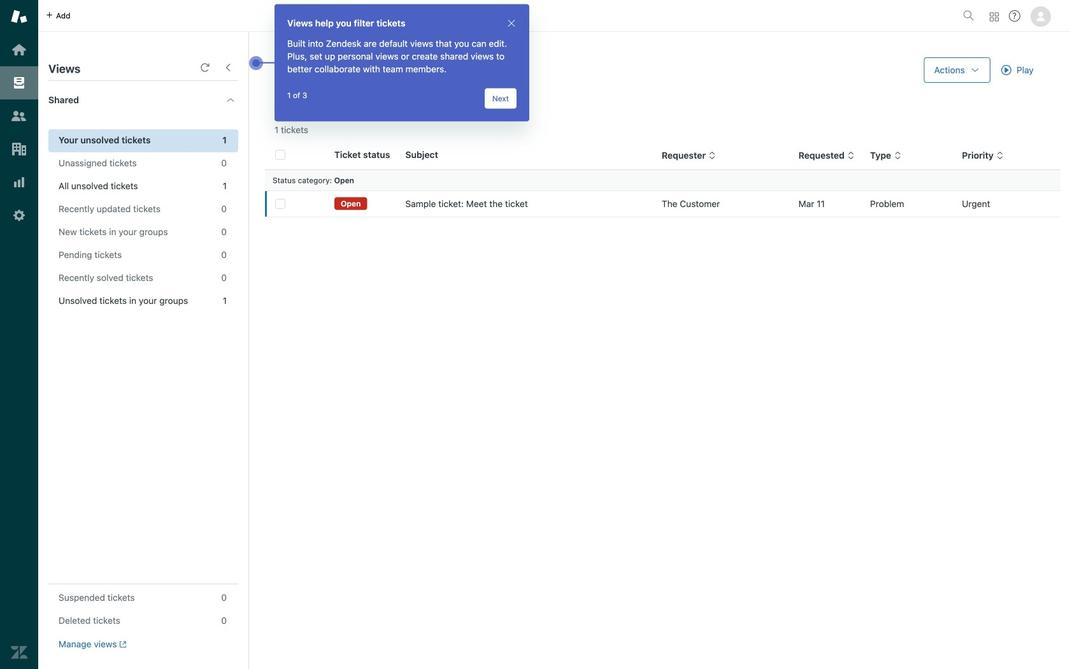 Task type: locate. For each thing, give the bounding box(es) containing it.
zendesk support image
[[11, 8, 27, 25]]

heading
[[38, 81, 248, 119]]

organizations image
[[11, 141, 27, 157]]

admin image
[[11, 207, 27, 224]]

hide panel views image
[[223, 62, 233, 73]]

zendesk image
[[11, 644, 27, 661]]

dialog
[[275, 4, 529, 121]]

views image
[[11, 75, 27, 91]]

main element
[[0, 0, 38, 669]]

row
[[265, 191, 1061, 217]]

reporting image
[[11, 174, 27, 191]]

get help image
[[1009, 10, 1021, 22]]



Task type: describe. For each thing, give the bounding box(es) containing it.
refresh views pane image
[[200, 62, 210, 73]]

opens in a new tab image
[[117, 641, 127, 648]]

close image
[[507, 18, 517, 28]]

zendesk products image
[[990, 12, 999, 21]]

customers image
[[11, 108, 27, 124]]

get started image
[[11, 41, 27, 58]]



